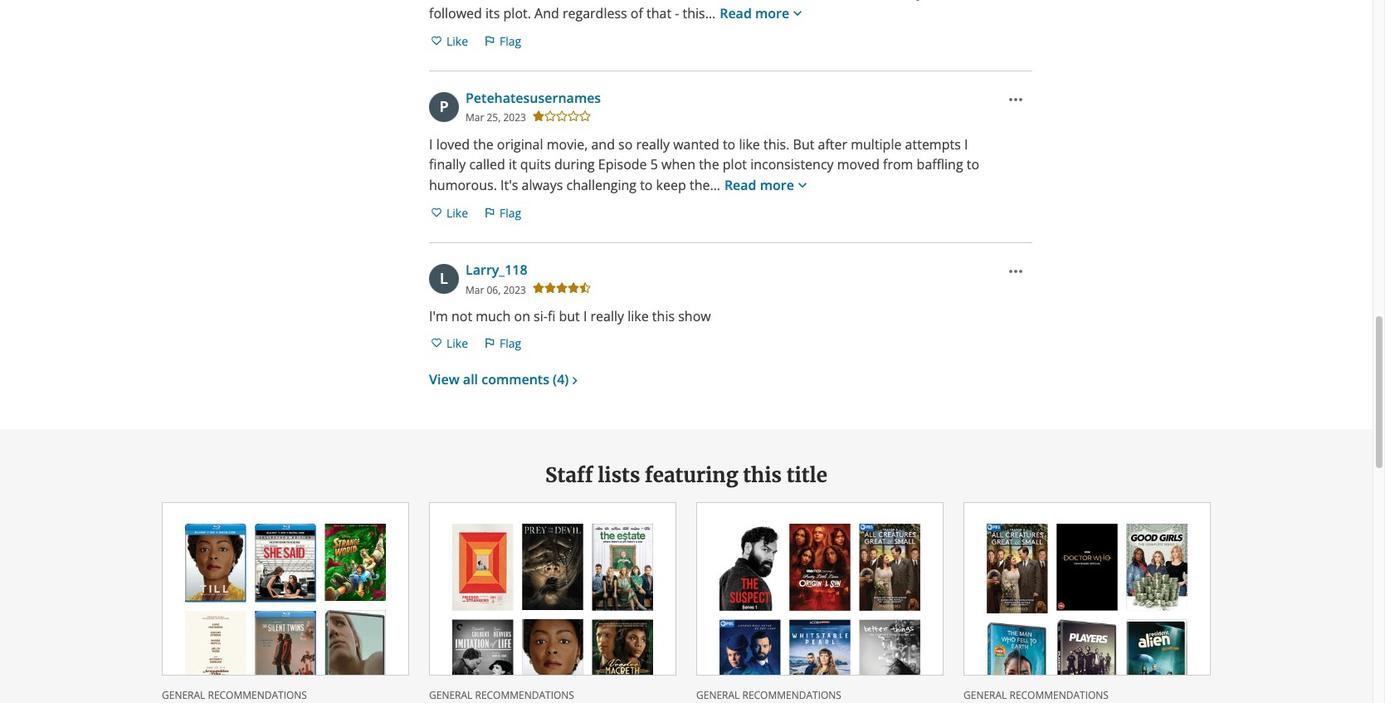 Task type: describe. For each thing, give the bounding box(es) containing it.
like button for l
[[429, 330, 469, 356]]

during
[[555, 155, 595, 174]]

2 horizontal spatial i
[[965, 135, 968, 154]]

wanted
[[673, 135, 720, 154]]

(4)
[[553, 371, 569, 389]]

recommendations for new tv! - drmoon_staff image
[[1010, 688, 1109, 702]]

svg half star image
[[579, 282, 592, 295]]

like for l
[[447, 335, 468, 351]]

mar for p
[[466, 111, 484, 125]]

title
[[787, 463, 828, 488]]

read more for svg chevron down image
[[725, 176, 794, 194]]

0 horizontal spatial i
[[429, 135, 433, 154]]

recommendations for what's new in dvds - collectiondevelopmentteam 'image'
[[475, 688, 574, 702]]

it's
[[501, 176, 518, 194]]

svg flag outline image for p
[[483, 206, 497, 219]]

plot
[[723, 155, 747, 174]]

after
[[818, 135, 848, 154]]

svg chevron right image
[[567, 373, 583, 389]]

this.
[[764, 135, 790, 154]]

general recommendations for new & upcoming movies - january 2023 - sppl_featured image
[[162, 688, 307, 702]]

called
[[469, 155, 505, 174]]

p link
[[429, 92, 459, 122]]

1 vertical spatial to
[[967, 155, 980, 174]]

so
[[619, 135, 633, 154]]

new & upcoming movies - january 2023 - sppl_featured image
[[163, 510, 408, 703]]

petehatesusernames link
[[466, 89, 601, 107]]

recommendations for new & upcoming movies - january 2023 - sppl_featured image
[[208, 688, 307, 702]]

3 svg star image from the left
[[555, 282, 569, 295]]

1 like from the top
[[447, 33, 468, 49]]

really inside i loved the original movie, and so really wanted to like this.  but after multiple attempts i finally called it quits during episode 5 when the plot inconsistency moved from baffling to humorous.  it's always challenging to keep the…
[[636, 135, 670, 154]]

multiple
[[851, 135, 902, 154]]

staff
[[545, 463, 593, 488]]

svg heart outline image for third like button from the bottom
[[430, 34, 443, 47]]

general recommendations for tv shows hitting the shelves: january 2023 - arapahoekate 'image'
[[697, 688, 842, 702]]

loved
[[436, 135, 470, 154]]

1 vertical spatial read more button
[[724, 175, 812, 196]]

read more for svg chevron down icon
[[720, 4, 790, 22]]

flag button for p
[[482, 199, 522, 226]]

06,
[[487, 283, 501, 297]]

flag button for l
[[482, 330, 522, 356]]

much
[[476, 307, 511, 326]]

flag for l
[[500, 335, 522, 351]]

mar for l
[[466, 283, 484, 297]]

view all comments (4)
[[429, 371, 569, 389]]

svg flag outline image for l
[[483, 337, 497, 350]]

general for what's new in dvds - collectiondevelopmentteam 'image'
[[429, 688, 473, 702]]

not
[[452, 307, 472, 326]]

0 vertical spatial this
[[652, 307, 675, 326]]

1 svg star image from the left
[[532, 282, 545, 295]]

challenging
[[567, 176, 637, 194]]

svg ellipsis image
[[1007, 262, 1026, 282]]

lists
[[598, 463, 640, 488]]

episode
[[598, 155, 647, 174]]

1 like button from the top
[[429, 27, 469, 54]]

svg heart outline image
[[430, 337, 443, 350]]

svg flag outline image
[[483, 34, 497, 47]]

fi
[[548, 307, 556, 326]]

i'm
[[429, 307, 448, 326]]

general for new & upcoming movies - january 2023 - sppl_featured image
[[162, 688, 205, 702]]

movie,
[[547, 135, 588, 154]]

view all comments (4) link
[[429, 370, 1033, 390]]

1 flag from the top
[[500, 33, 522, 49]]

larry_118
[[466, 261, 528, 279]]

like button for p
[[429, 199, 469, 226]]

keep
[[656, 176, 686, 194]]

si-
[[534, 307, 548, 326]]

all
[[463, 371, 478, 389]]

0 vertical spatial svg star image
[[532, 110, 545, 123]]



Task type: vqa. For each thing, say whether or not it's contained in the screenshot.
Advanced Search
no



Task type: locate. For each thing, give the bounding box(es) containing it.
to up plot
[[723, 135, 736, 154]]

4 recommendations from the left
[[1010, 688, 1109, 702]]

svg star image
[[532, 110, 545, 123], [567, 282, 580, 295]]

2 svg star image from the left
[[544, 282, 557, 295]]

to
[[723, 135, 736, 154], [967, 155, 980, 174], [640, 176, 653, 194]]

svg star image left svg half star "icon"
[[555, 282, 569, 295]]

2 recommendations from the left
[[475, 688, 574, 702]]

i right attempts
[[965, 135, 968, 154]]

1 vertical spatial svg flag outline image
[[483, 337, 497, 350]]

svg star outline image
[[544, 110, 557, 123], [579, 110, 592, 123]]

0 vertical spatial 2023
[[503, 111, 526, 125]]

larry_118 link
[[466, 261, 528, 279]]

0 vertical spatial the
[[473, 135, 494, 154]]

svg flag outline image down the humorous.
[[483, 206, 497, 219]]

1 vertical spatial mar
[[466, 283, 484, 297]]

2 flag button from the top
[[482, 199, 522, 226]]

svg star image up si-
[[532, 282, 545, 295]]

0 vertical spatial read more button
[[719, 3, 807, 24]]

like
[[739, 135, 760, 154], [628, 307, 649, 326]]

this
[[652, 307, 675, 326], [743, 463, 782, 488]]

1 vertical spatial read more
[[725, 176, 794, 194]]

the up called
[[473, 135, 494, 154]]

general recommendations
[[162, 688, 307, 702], [429, 688, 574, 702], [697, 688, 842, 702], [964, 688, 1109, 702]]

3 general recommendations from the left
[[697, 688, 842, 702]]

3 recommendations from the left
[[743, 688, 842, 702]]

1 horizontal spatial the
[[699, 155, 720, 174]]

svg star image down petehatesusernames link
[[532, 110, 545, 123]]

like inside i loved the original movie, and so really wanted to like this.  but after multiple attempts i finally called it quits during episode 5 when the plot inconsistency moved from baffling to humorous.  it's always challenging to keep the…
[[739, 135, 760, 154]]

mar left '25,'
[[466, 111, 484, 125]]

svg star image up fi
[[544, 282, 557, 295]]

petehatesusernames
[[466, 89, 601, 107]]

2 vertical spatial like button
[[429, 330, 469, 356]]

inconsistency
[[751, 155, 834, 174]]

4 general recommendations from the left
[[964, 688, 1109, 702]]

read for the bottom the read more dropdown button
[[725, 176, 757, 194]]

1 vertical spatial read
[[725, 176, 757, 194]]

1 recommendations from the left
[[208, 688, 307, 702]]

flag right svg flag outline icon
[[500, 33, 522, 49]]

1 horizontal spatial svg star image
[[567, 282, 580, 295]]

0 vertical spatial flag button
[[482, 27, 522, 54]]

svg star outline image up movie,
[[579, 110, 592, 123]]

on
[[514, 307, 530, 326]]

to right baffling
[[967, 155, 980, 174]]

the up the…
[[699, 155, 720, 174]]

25,
[[487, 111, 501, 125]]

the
[[473, 135, 494, 154], [699, 155, 720, 174]]

recommendations for tv shows hitting the shelves: january 2023 - arapahoekate 'image'
[[743, 688, 842, 702]]

5
[[651, 155, 658, 174]]

2 mar from the top
[[466, 283, 484, 297]]

like for p
[[447, 205, 468, 221]]

baffling
[[917, 155, 964, 174]]

like button down the humorous.
[[429, 199, 469, 226]]

like left svg flag outline icon
[[447, 33, 468, 49]]

1 horizontal spatial i
[[584, 307, 587, 326]]

finally
[[429, 155, 466, 174]]

moved
[[837, 155, 880, 174]]

1 vertical spatial this
[[743, 463, 782, 488]]

1 vertical spatial flag button
[[482, 199, 522, 226]]

1 horizontal spatial to
[[723, 135, 736, 154]]

2 svg heart outline image from the top
[[430, 206, 443, 219]]

i
[[429, 135, 433, 154], [965, 135, 968, 154], [584, 307, 587, 326]]

svg ellipsis image
[[1007, 90, 1026, 110]]

0 vertical spatial like
[[739, 135, 760, 154]]

2 horizontal spatial to
[[967, 155, 980, 174]]

1 horizontal spatial this
[[743, 463, 782, 488]]

0 horizontal spatial to
[[640, 176, 653, 194]]

0 horizontal spatial the
[[473, 135, 494, 154]]

read left svg chevron down icon
[[720, 4, 752, 22]]

from
[[883, 155, 914, 174]]

read
[[720, 4, 752, 22], [725, 176, 757, 194]]

like button
[[429, 27, 469, 54], [429, 199, 469, 226], [429, 330, 469, 356]]

0 horizontal spatial svg star outline image
[[544, 110, 557, 123]]

1 vertical spatial more
[[760, 176, 794, 194]]

more for svg chevron down icon
[[756, 4, 790, 22]]

2 vertical spatial like
[[447, 335, 468, 351]]

general recommendations for new tv! - drmoon_staff image
[[964, 688, 1109, 702]]

tv shows hitting the shelves: january 2023 - arapahoekate image
[[697, 510, 943, 703]]

and
[[591, 135, 615, 154]]

read more
[[720, 4, 790, 22], [725, 176, 794, 194]]

like right svg heart outline icon
[[447, 335, 468, 351]]

3 flag button from the top
[[482, 330, 522, 356]]

really up 5
[[636, 135, 670, 154]]

2 svg star outline image from the left
[[567, 110, 580, 123]]

svg star outline image down petehatesusernames link
[[544, 110, 557, 123]]

0 vertical spatial to
[[723, 135, 736, 154]]

when
[[662, 155, 696, 174]]

to down 5
[[640, 176, 653, 194]]

svg chevron down image
[[794, 177, 811, 194]]

2 like from the top
[[447, 205, 468, 221]]

really down svg half star "icon"
[[591, 307, 624, 326]]

general for tv shows hitting the shelves: january 2023 - arapahoekate 'image'
[[697, 688, 740, 702]]

2 like button from the top
[[429, 199, 469, 226]]

1 horizontal spatial svg star outline image
[[579, 110, 592, 123]]

svg star image up i'm not much on si-fi but i really like this show
[[567, 282, 580, 295]]

1 mar from the top
[[466, 111, 484, 125]]

1 horizontal spatial like
[[739, 135, 760, 154]]

read for the read more dropdown button to the top
[[720, 4, 752, 22]]

l
[[440, 268, 448, 288]]

2 flag from the top
[[500, 205, 522, 221]]

svg flag outline image down much
[[483, 337, 497, 350]]

0 vertical spatial more
[[756, 4, 790, 22]]

2 svg flag outline image from the top
[[483, 337, 497, 350]]

flag button down it's
[[482, 199, 522, 226]]

3 general from the left
[[697, 688, 740, 702]]

2 svg star outline image from the left
[[579, 110, 592, 123]]

1 general from the left
[[162, 688, 205, 702]]

like down the humorous.
[[447, 205, 468, 221]]

like
[[447, 33, 468, 49], [447, 205, 468, 221], [447, 335, 468, 351]]

1 horizontal spatial really
[[636, 135, 670, 154]]

0 vertical spatial read more
[[720, 4, 790, 22]]

0 vertical spatial like button
[[429, 27, 469, 54]]

general
[[162, 688, 205, 702], [429, 688, 473, 702], [697, 688, 740, 702], [964, 688, 1007, 702]]

show
[[678, 307, 711, 326]]

0 horizontal spatial svg star image
[[532, 110, 545, 123]]

it
[[509, 155, 517, 174]]

p
[[440, 96, 449, 116]]

quits
[[520, 155, 551, 174]]

2 general from the left
[[429, 688, 473, 702]]

0 horizontal spatial really
[[591, 307, 624, 326]]

2 vertical spatial to
[[640, 176, 653, 194]]

like button down i'm
[[429, 330, 469, 356]]

but
[[793, 135, 815, 154]]

2 2023 from the top
[[503, 283, 526, 297]]

2023 right '25,'
[[503, 111, 526, 125]]

attempts
[[905, 135, 961, 154]]

0 vertical spatial flag
[[500, 33, 522, 49]]

1 vertical spatial the
[[699, 155, 720, 174]]

i loved the original movie, and so really wanted to like this.  but after multiple attempts i finally called it quits during episode 5 when the plot inconsistency moved from baffling to humorous.  it's always challenging to keep the…
[[429, 135, 980, 194]]

2 vertical spatial flag button
[[482, 330, 522, 356]]

0 vertical spatial read
[[720, 4, 752, 22]]

general recommendations for what's new in dvds - collectiondevelopmentteam 'image'
[[429, 688, 574, 702]]

2023 for l
[[503, 283, 526, 297]]

general for new tv! - drmoon_staff image
[[964, 688, 1007, 702]]

this left title
[[743, 463, 782, 488]]

staff lists featuring this title
[[545, 463, 828, 488]]

1 svg star outline image from the left
[[544, 110, 557, 123]]

like left show
[[628, 307, 649, 326]]

but
[[559, 307, 580, 326]]

like up plot
[[739, 135, 760, 154]]

3 like button from the top
[[429, 330, 469, 356]]

0 vertical spatial svg heart outline image
[[430, 34, 443, 47]]

0 vertical spatial like
[[447, 33, 468, 49]]

1 flag button from the top
[[482, 27, 522, 54]]

2023 right 06,
[[503, 283, 526, 297]]

like button left svg flag outline icon
[[429, 27, 469, 54]]

i right but
[[584, 307, 587, 326]]

1 vertical spatial like
[[628, 307, 649, 326]]

svg star outline image
[[555, 110, 569, 123], [567, 110, 580, 123]]

the…
[[690, 176, 721, 194]]

2023
[[503, 111, 526, 125], [503, 283, 526, 297]]

1 vertical spatial like
[[447, 205, 468, 221]]

svg heart outline image
[[430, 34, 443, 47], [430, 206, 443, 219]]

i'm not much on si-fi but i really like this show
[[429, 307, 711, 326]]

read down plot
[[725, 176, 757, 194]]

flag
[[500, 33, 522, 49], [500, 205, 522, 221], [500, 335, 522, 351]]

svg chevron down image
[[790, 5, 806, 22]]

0 horizontal spatial this
[[652, 307, 675, 326]]

1 vertical spatial flag
[[500, 205, 522, 221]]

0 vertical spatial really
[[636, 135, 670, 154]]

featuring
[[645, 463, 739, 488]]

original
[[497, 135, 543, 154]]

i left loved
[[429, 135, 433, 154]]

more for svg chevron down image
[[760, 176, 794, 194]]

0 vertical spatial svg flag outline image
[[483, 206, 497, 219]]

2023 for p
[[503, 111, 526, 125]]

1 vertical spatial 2023
[[503, 283, 526, 297]]

more
[[756, 4, 790, 22], [760, 176, 794, 194]]

3 like from the top
[[447, 335, 468, 351]]

flag down it's
[[500, 205, 522, 221]]

this left show
[[652, 307, 675, 326]]

svg heart outline image left svg flag outline icon
[[430, 34, 443, 47]]

4 general from the left
[[964, 688, 1007, 702]]

mar
[[466, 111, 484, 125], [466, 283, 484, 297]]

mar left 06,
[[466, 283, 484, 297]]

flag button down much
[[482, 330, 522, 356]]

2 general recommendations from the left
[[429, 688, 574, 702]]

humorous.
[[429, 176, 497, 194]]

1 svg heart outline image from the top
[[430, 34, 443, 47]]

mar 25, 2023
[[466, 111, 526, 125]]

l link
[[429, 264, 459, 294]]

flag for p
[[500, 205, 522, 221]]

flag button
[[482, 27, 522, 54], [482, 199, 522, 226], [482, 330, 522, 356]]

1 general recommendations from the left
[[162, 688, 307, 702]]

comments
[[482, 371, 550, 389]]

mar 06, 2023
[[466, 283, 526, 297]]

3 flag from the top
[[500, 335, 522, 351]]

new tv! - drmoon_staff image
[[965, 510, 1210, 703]]

svg heart outline image for like button corresponding to p
[[430, 206, 443, 219]]

view
[[429, 371, 460, 389]]

svg heart outline image down the humorous.
[[430, 206, 443, 219]]

1 2023 from the top
[[503, 111, 526, 125]]

recommendations
[[208, 688, 307, 702], [475, 688, 574, 702], [743, 688, 842, 702], [1010, 688, 1109, 702]]

1 vertical spatial svg star image
[[567, 282, 580, 295]]

0 horizontal spatial like
[[628, 307, 649, 326]]

flag down on
[[500, 335, 522, 351]]

really
[[636, 135, 670, 154], [591, 307, 624, 326]]

1 vertical spatial really
[[591, 307, 624, 326]]

svg star image
[[532, 282, 545, 295], [544, 282, 557, 295], [555, 282, 569, 295]]

1 vertical spatial svg heart outline image
[[430, 206, 443, 219]]

1 svg star outline image from the left
[[555, 110, 569, 123]]

read more button
[[719, 3, 807, 24], [724, 175, 812, 196]]

1 vertical spatial like button
[[429, 199, 469, 226]]

0 vertical spatial mar
[[466, 111, 484, 125]]

2 vertical spatial flag
[[500, 335, 522, 351]]

flag button up petehatesusernames link
[[482, 27, 522, 54]]

1 svg flag outline image from the top
[[483, 206, 497, 219]]

always
[[522, 176, 563, 194]]

svg flag outline image
[[483, 206, 497, 219], [483, 337, 497, 350]]

what's new in dvds - collectiondevelopmentteam image
[[430, 510, 676, 703]]



